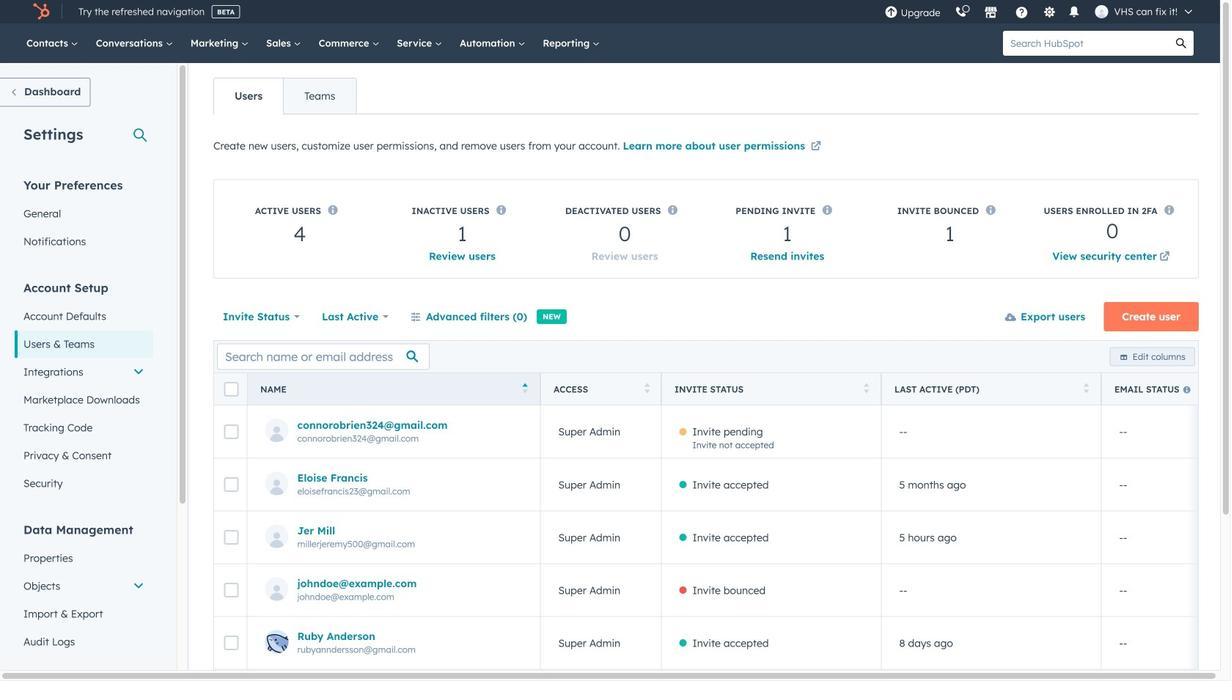 Task type: locate. For each thing, give the bounding box(es) containing it.
invite status element
[[662, 670, 882, 682]]

1 horizontal spatial link opens in a new window image
[[1160, 252, 1170, 263]]

your preferences element
[[15, 177, 153, 256]]

ascending sort. press to sort descending. image
[[523, 383, 528, 394]]

access element
[[541, 670, 662, 682]]

2 horizontal spatial press to sort. element
[[1084, 383, 1090, 396]]

1 horizontal spatial press to sort. image
[[864, 383, 870, 394]]

0 vertical spatial link opens in a new window image
[[811, 142, 822, 152]]

marketplaces image
[[985, 7, 998, 20]]

menu
[[878, 0, 1203, 23]]

navigation
[[213, 78, 357, 114]]

link opens in a new window image
[[811, 138, 822, 156], [1160, 249, 1170, 266]]

account setup element
[[15, 280, 153, 498]]

email status element
[[1102, 670, 1232, 682]]

1 horizontal spatial press to sort. element
[[864, 383, 870, 396]]

press to sort. image
[[645, 383, 650, 394], [864, 383, 870, 394]]

0 vertical spatial link opens in a new window image
[[811, 138, 822, 156]]

0 horizontal spatial press to sort. element
[[645, 383, 650, 396]]

0 horizontal spatial link opens in a new window image
[[811, 142, 822, 152]]

0 horizontal spatial press to sort. image
[[645, 383, 650, 394]]

link opens in a new window image for the leftmost link opens in a new window image
[[811, 142, 822, 152]]

1 press to sort. element from the left
[[645, 383, 650, 396]]

1 horizontal spatial link opens in a new window image
[[1160, 249, 1170, 266]]

1 vertical spatial link opens in a new window image
[[1160, 252, 1170, 263]]

press to sort. element
[[645, 383, 650, 396], [864, 383, 870, 396], [1084, 383, 1090, 396]]

link opens in a new window image
[[811, 142, 822, 152], [1160, 252, 1170, 263]]



Task type: vqa. For each thing, say whether or not it's contained in the screenshot.
bottommost Phone
no



Task type: describe. For each thing, give the bounding box(es) containing it.
2 press to sort. image from the left
[[864, 383, 870, 394]]

1 press to sort. image from the left
[[645, 383, 650, 394]]

Search HubSpot search field
[[1004, 31, 1169, 56]]

terry turtle image
[[1096, 5, 1109, 18]]

1 vertical spatial link opens in a new window image
[[1160, 249, 1170, 266]]

3 press to sort. element from the left
[[1084, 383, 1090, 396]]

press to sort. image
[[1084, 383, 1090, 394]]

data management element
[[15, 522, 153, 656]]

2 press to sort. element from the left
[[864, 383, 870, 396]]

last active element
[[882, 670, 1102, 682]]

name element
[[247, 670, 541, 682]]

ascending sort. press to sort descending. element
[[523, 383, 528, 396]]

0 horizontal spatial link opens in a new window image
[[811, 138, 822, 156]]

Search name or email address search field
[[217, 344, 430, 370]]

link opens in a new window image for the bottom link opens in a new window image
[[1160, 252, 1170, 263]]



